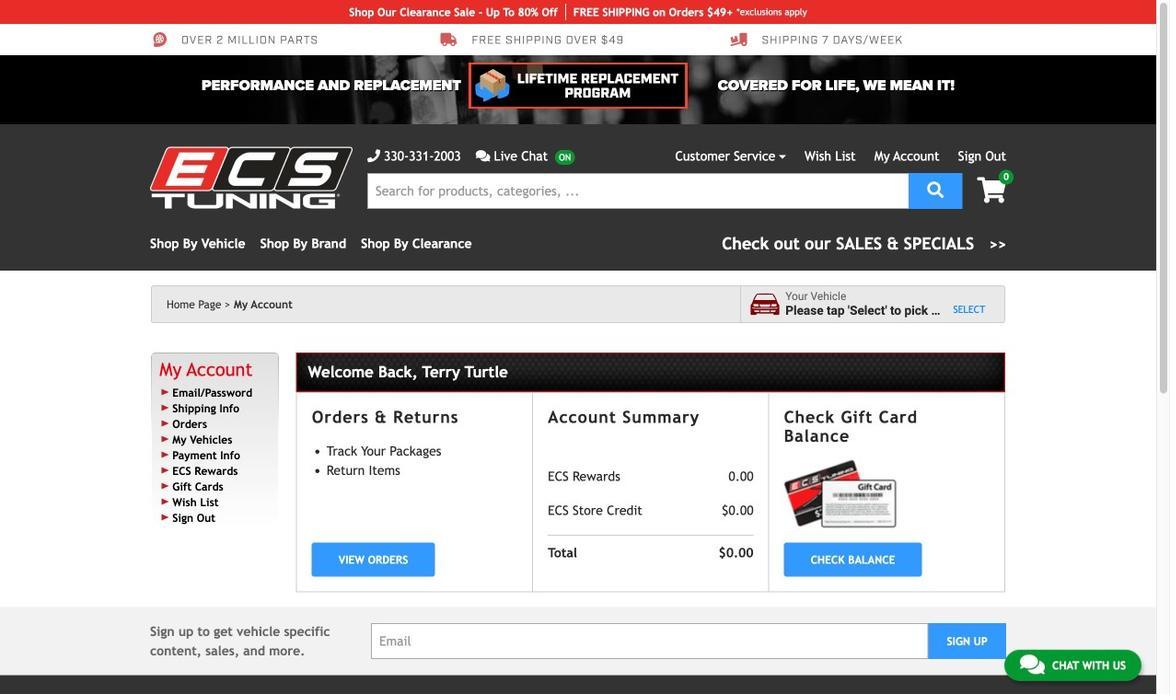 Task type: describe. For each thing, give the bounding box(es) containing it.
lifetime replacement program banner image
[[469, 63, 688, 109]]

search image
[[928, 182, 944, 198]]



Task type: locate. For each thing, give the bounding box(es) containing it.
phone image
[[367, 150, 380, 163]]

Email email field
[[371, 624, 929, 660]]

shopping cart image
[[978, 177, 1007, 203]]

comments image
[[476, 150, 490, 163]]

Search text field
[[367, 173, 909, 209]]

ecs tuning image
[[150, 147, 353, 209]]



Task type: vqa. For each thing, say whether or not it's contained in the screenshot.
Change
no



